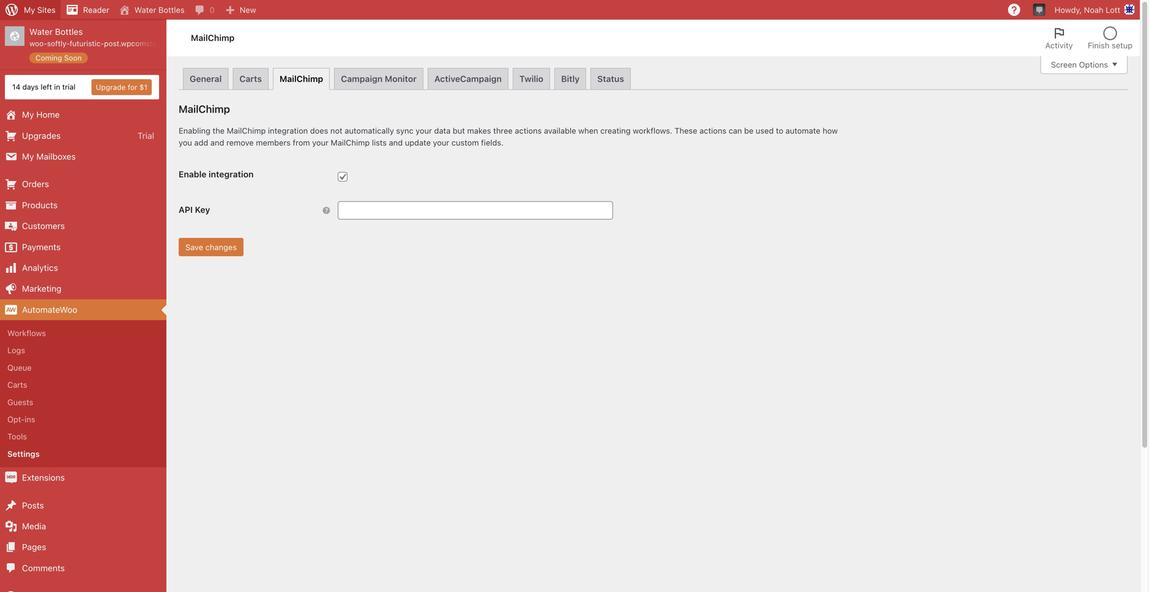 Task type: describe. For each thing, give the bounding box(es) containing it.
ins
[[25, 415, 35, 424]]

0 link
[[190, 0, 220, 20]]

pages link
[[0, 537, 167, 558]]

orders
[[22, 179, 49, 189]]

1 vertical spatial integration
[[209, 169, 254, 179]]

the
[[213, 126, 225, 135]]

guests link
[[0, 394, 167, 411]]

14 days left in trial
[[12, 83, 75, 91]]

enabling the mailchimp integration does not automatically sync your data but makes three actions available when creating workflows. these actions can be used to automate how you add and remove members from your mailchimp lists and update your custom fields.
[[179, 126, 838, 147]]

remove
[[227, 138, 254, 147]]

my sites link
[[0, 0, 60, 20]]

mailchimp link
[[273, 68, 330, 90]]

to
[[776, 126, 784, 135]]

opt-
[[7, 415, 25, 424]]

campaign monitor link
[[334, 68, 424, 89]]

screen options button
[[1041, 56, 1128, 74]]

general link
[[183, 68, 229, 89]]

mailchimp up enabling
[[179, 103, 230, 115]]

enabling
[[179, 126, 211, 135]]

activecampaign link
[[428, 68, 509, 89]]

opt-ins link
[[0, 411, 167, 428]]

reader
[[83, 5, 109, 14]]

but
[[453, 126, 465, 135]]

2 horizontal spatial your
[[433, 138, 450, 147]]

Enable integration checkbox
[[338, 172, 348, 182]]

sync
[[396, 126, 414, 135]]

my mailboxes
[[22, 151, 76, 162]]

coming
[[36, 54, 62, 62]]

products
[[22, 200, 58, 210]]

water for water bottles woo-softly-futuristic-post.wpcomstaging.com coming soon
[[29, 27, 53, 37]]

screen options
[[1051, 60, 1109, 69]]

finish setup
[[1088, 41, 1133, 50]]

reader link
[[60, 0, 114, 20]]

from
[[293, 138, 310, 147]]

bitly
[[561, 74, 580, 84]]

queue
[[7, 363, 32, 372]]

not
[[331, 126, 343, 135]]

water for water bottles
[[134, 5, 156, 14]]

status
[[598, 74, 624, 84]]

2 actions from the left
[[700, 126, 727, 135]]

toolbar navigation
[[0, 0, 1140, 22]]

comments
[[22, 563, 65, 574]]

0 vertical spatial carts
[[240, 74, 262, 84]]

upgrade for $1
[[96, 83, 148, 92]]

analytics
[[22, 263, 58, 273]]

queue link
[[0, 359, 167, 377]]

new link
[[220, 0, 261, 20]]

opt-ins
[[7, 415, 35, 424]]

for
[[128, 83, 137, 92]]

you
[[179, 138, 192, 147]]

main menu navigation
[[0, 20, 188, 593]]

tools link
[[0, 428, 167, 446]]

marketing link
[[0, 279, 167, 300]]

1 actions from the left
[[515, 126, 542, 135]]

customers link
[[0, 216, 167, 237]]

comments link
[[0, 558, 167, 579]]

guests
[[7, 398, 33, 407]]

softly-
[[47, 39, 70, 48]]

products link
[[0, 195, 167, 216]]

screen
[[1051, 60, 1077, 69]]

howdy, noah lott
[[1055, 5, 1121, 14]]

post.wpcomstaging.com
[[104, 39, 188, 48]]

upgrades
[[22, 131, 61, 141]]

campaign
[[341, 74, 383, 84]]

makes
[[467, 126, 491, 135]]

add
[[194, 138, 208, 147]]

customers
[[22, 221, 65, 231]]

0 vertical spatial carts link
[[233, 68, 269, 89]]

howdy,
[[1055, 5, 1082, 14]]

my home
[[22, 110, 60, 120]]

sites
[[37, 5, 56, 14]]

mailboxes
[[36, 151, 76, 162]]

posts
[[22, 501, 44, 511]]

used
[[756, 126, 774, 135]]

water bottles
[[134, 5, 185, 14]]

automatewoo
[[22, 305, 77, 315]]

2 and from the left
[[389, 138, 403, 147]]

workflows.
[[633, 126, 673, 135]]

water bottles woo-softly-futuristic-post.wpcomstaging.com coming soon
[[29, 27, 188, 62]]

1 and from the left
[[211, 138, 224, 147]]

media
[[22, 522, 46, 532]]

woo-
[[29, 39, 47, 48]]

carts inside 'main menu' navigation
[[7, 381, 27, 390]]

mailchimp inside mailchimp link
[[280, 74, 323, 84]]



Task type: locate. For each thing, give the bounding box(es) containing it.
futuristic-
[[70, 39, 104, 48]]

carts link
[[233, 68, 269, 89], [0, 377, 167, 394]]

mailchimp up remove
[[227, 126, 266, 135]]

payments link
[[0, 237, 167, 258]]

water bottles link
[[114, 0, 190, 20]]

water up the post.wpcomstaging.com
[[134, 5, 156, 14]]

mailchimp down 0 in the top left of the page
[[191, 33, 235, 43]]

general
[[190, 74, 222, 84]]

integration inside 'enabling the mailchimp integration does not automatically sync your data but makes three actions available when creating workflows. these actions can be used to automate how you add and remove members from your mailchimp lists and update your custom fields.'
[[268, 126, 308, 135]]

14
[[12, 83, 20, 91]]

my down upgrades
[[22, 151, 34, 162]]

enable integration
[[179, 169, 254, 179]]

when
[[579, 126, 598, 135]]

soon
[[64, 54, 82, 62]]

water up woo- on the top left
[[29, 27, 53, 37]]

actions
[[515, 126, 542, 135], [700, 126, 727, 135]]

creating
[[601, 126, 631, 135]]

extensions
[[22, 473, 65, 483]]

posts link
[[0, 495, 167, 516]]

workflows
[[7, 329, 46, 338]]

be
[[745, 126, 754, 135]]

actions right three
[[515, 126, 542, 135]]

twilio
[[520, 74, 544, 84]]

lists
[[372, 138, 387, 147]]

workflows link
[[0, 325, 167, 342]]

0 horizontal spatial your
[[312, 138, 329, 147]]

my mailboxes link
[[0, 146, 167, 167]]

activecampaign
[[435, 74, 502, 84]]

media link
[[0, 516, 167, 537]]

0 horizontal spatial carts
[[7, 381, 27, 390]]

0 vertical spatial water
[[134, 5, 156, 14]]

bitly link
[[555, 68, 587, 89]]

0 horizontal spatial actions
[[515, 126, 542, 135]]

actions left can
[[700, 126, 727, 135]]

finish setup button
[[1081, 20, 1140, 56]]

carts link inside 'main menu' navigation
[[0, 377, 167, 394]]

my left home on the top left of page
[[22, 110, 34, 120]]

1 horizontal spatial water
[[134, 5, 156, 14]]

mailchimp down not
[[331, 138, 370, 147]]

mailchimp up does
[[280, 74, 323, 84]]

new
[[240, 5, 256, 14]]

my for my mailboxes
[[22, 151, 34, 162]]

options
[[1080, 60, 1109, 69]]

1 horizontal spatial your
[[416, 126, 432, 135]]

carts
[[240, 74, 262, 84], [7, 381, 27, 390]]

upgrade for $1 button
[[92, 79, 152, 95]]

extensions link
[[0, 468, 167, 489]]

1 vertical spatial water
[[29, 27, 53, 37]]

finish
[[1088, 41, 1110, 50]]

upgrade
[[96, 83, 126, 92]]

available
[[544, 126, 576, 135]]

trial
[[62, 83, 75, 91]]

carts link right the general link
[[233, 68, 269, 89]]

bottles inside toolbar navigation
[[159, 5, 185, 14]]

1 vertical spatial carts
[[7, 381, 27, 390]]

carts down queue
[[7, 381, 27, 390]]

2 vertical spatial my
[[22, 151, 34, 162]]

left
[[41, 83, 52, 91]]

and down 'the'
[[211, 138, 224, 147]]

and
[[211, 138, 224, 147], [389, 138, 403, 147]]

custom
[[452, 138, 479, 147]]

0 horizontal spatial bottles
[[55, 27, 83, 37]]

bottles up softly-
[[55, 27, 83, 37]]

None submit
[[179, 238, 244, 257]]

1 vertical spatial my
[[22, 110, 34, 120]]

update
[[405, 138, 431, 147]]

orders link
[[0, 174, 167, 195]]

my
[[24, 5, 35, 14], [22, 110, 34, 120], [22, 151, 34, 162]]

your up update
[[416, 126, 432, 135]]

automate
[[786, 126, 821, 135]]

1 horizontal spatial actions
[[700, 126, 727, 135]]

1 horizontal spatial integration
[[268, 126, 308, 135]]

lott
[[1106, 5, 1121, 14]]

automatically
[[345, 126, 394, 135]]

home
[[36, 110, 60, 120]]

campaign monitor
[[341, 74, 417, 84]]

your down data
[[433, 138, 450, 147]]

settings link
[[0, 446, 167, 463]]

tab list containing activity
[[1039, 20, 1140, 56]]

twilio link
[[513, 68, 550, 89]]

1 horizontal spatial bottles
[[159, 5, 185, 14]]

your down does
[[312, 138, 329, 147]]

0 vertical spatial integration
[[268, 126, 308, 135]]

0 horizontal spatial water
[[29, 27, 53, 37]]

carts right general
[[240, 74, 262, 84]]

tab list
[[1039, 20, 1140, 56]]

these
[[675, 126, 698, 135]]

integration up the from
[[268, 126, 308, 135]]

1 horizontal spatial and
[[389, 138, 403, 147]]

in
[[54, 83, 60, 91]]

water
[[134, 5, 156, 14], [29, 27, 53, 37]]

fields.
[[481, 138, 504, 147]]

activity button
[[1039, 20, 1081, 56]]

trial
[[138, 131, 154, 141]]

API Key password field
[[338, 202, 613, 220]]

logs
[[7, 346, 25, 355]]

0 vertical spatial bottles
[[159, 5, 185, 14]]

activity
[[1046, 41, 1074, 50]]

my for my sites
[[24, 5, 35, 14]]

0 horizontal spatial and
[[211, 138, 224, 147]]

notification image
[[1035, 4, 1045, 14]]

my for my home
[[22, 110, 34, 120]]

carts link up opt-ins link
[[0, 377, 167, 394]]

0 vertical spatial my
[[24, 5, 35, 14]]

water inside water bottles woo-softly-futuristic-post.wpcomstaging.com coming soon
[[29, 27, 53, 37]]

api
[[179, 205, 193, 215]]

my left sites
[[24, 5, 35, 14]]

noah
[[1085, 5, 1104, 14]]

1 vertical spatial bottles
[[55, 27, 83, 37]]

and down sync
[[389, 138, 403, 147]]

settings
[[7, 450, 40, 459]]

1 horizontal spatial carts
[[240, 74, 262, 84]]

1 horizontal spatial carts link
[[233, 68, 269, 89]]

monitor
[[385, 74, 417, 84]]

marketing
[[22, 284, 61, 294]]

days
[[22, 83, 39, 91]]

1 vertical spatial carts link
[[0, 377, 167, 394]]

status link
[[591, 68, 631, 89]]

bottles for water bottles woo-softly-futuristic-post.wpcomstaging.com coming soon
[[55, 27, 83, 37]]

0
[[210, 5, 215, 14]]

integration down remove
[[209, 169, 254, 179]]

bottles for water bottles
[[159, 5, 185, 14]]

bottles inside water bottles woo-softly-futuristic-post.wpcomstaging.com coming soon
[[55, 27, 83, 37]]

my home link
[[0, 104, 167, 125]]

members
[[256, 138, 291, 147]]

bottles left 0 link
[[159, 5, 185, 14]]

my inside toolbar navigation
[[24, 5, 35, 14]]

three
[[494, 126, 513, 135]]

0 horizontal spatial carts link
[[0, 377, 167, 394]]

payments
[[22, 242, 61, 252]]

0 horizontal spatial integration
[[209, 169, 254, 179]]

water inside toolbar navigation
[[134, 5, 156, 14]]



Task type: vqa. For each thing, say whether or not it's contained in the screenshot.
WATER BOTTLES
yes



